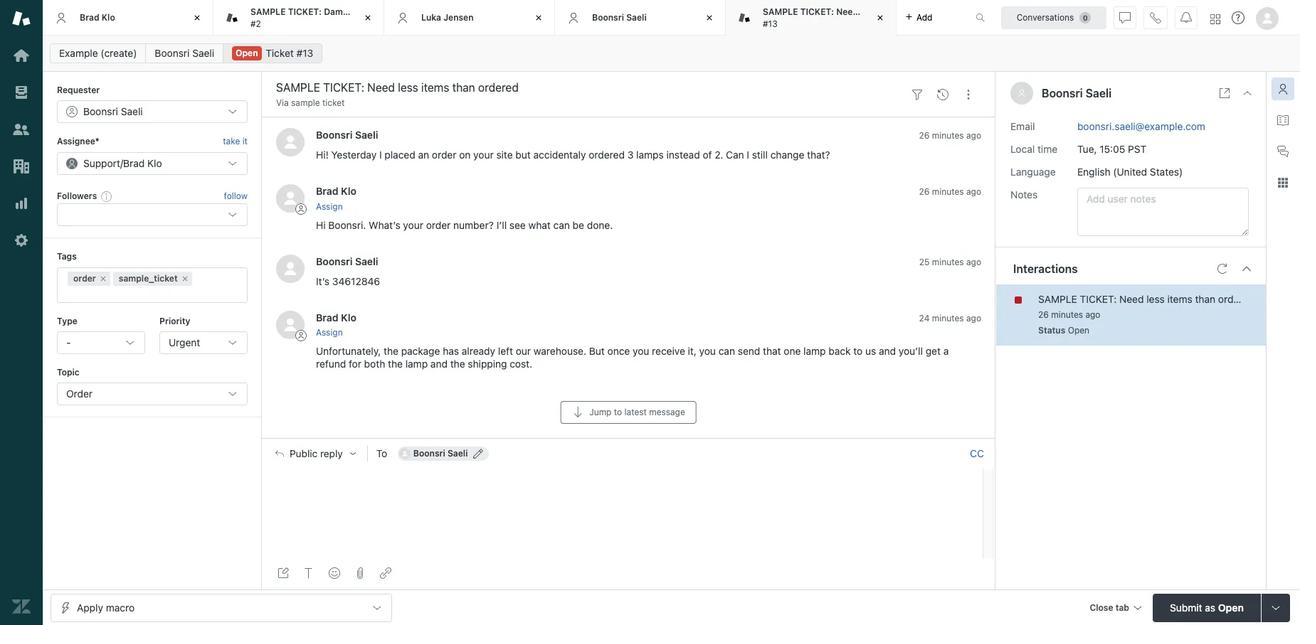Task type: vqa. For each thing, say whether or not it's contained in the screenshot.
the top open
yes



Task type: describe. For each thing, give the bounding box(es) containing it.
Add user notes text field
[[1078, 188, 1249, 236]]

language
[[1011, 166, 1056, 178]]

as
[[1206, 602, 1216, 614]]

main element
[[0, 0, 43, 626]]

boonsri saeli up yesterday
[[316, 129, 378, 141]]

26 inside sample ticket: need less items than ordered 26 minutes ago status open
[[1039, 309, 1049, 320]]

what's
[[369, 219, 401, 231]]

be
[[573, 219, 584, 231]]

info on adding followers image
[[101, 191, 113, 202]]

interactions
[[1014, 262, 1078, 275]]

ago for ordered
[[967, 131, 982, 141]]

tab containing sample ticket: need less items than ordered
[[726, 0, 959, 36]]

brad down it's
[[316, 312, 339, 324]]

take it button
[[223, 135, 248, 149]]

number?
[[454, 219, 494, 231]]

4 avatar image from the top
[[276, 311, 305, 339]]

apps image
[[1278, 177, 1289, 189]]

order
[[66, 388, 93, 400]]

tags
[[57, 251, 77, 262]]

public reply button
[[263, 439, 367, 469]]

damaged
[[324, 6, 364, 17]]

it
[[243, 136, 248, 147]]

boonsri saeli inside tab
[[592, 12, 647, 23]]

i'll
[[497, 219, 507, 231]]

organizations image
[[12, 157, 31, 176]]

(create)
[[101, 47, 137, 59]]

status
[[1039, 325, 1066, 336]]

site
[[497, 149, 513, 161]]

ordered for sample ticket: need less items than ordered 26 minutes ago status open
[[1219, 293, 1255, 305]]

sample ticket: damaged product #2
[[251, 6, 399, 29]]

klo up unfortunately,
[[341, 312, 357, 324]]

minutes inside sample ticket: need less items than ordered 26 minutes ago status open
[[1052, 309, 1084, 320]]

2 i from the left
[[747, 149, 750, 161]]

conversationlabel log
[[262, 117, 996, 439]]

notifications image
[[1181, 12, 1192, 23]]

ago inside sample ticket: need less items than ordered 26 minutes ago status open
[[1086, 309, 1101, 320]]

followers element
[[57, 204, 248, 227]]

topic
[[57, 367, 80, 378]]

brad klo assign for hi
[[316, 185, 357, 212]]

jensen
[[444, 12, 474, 23]]

hi!
[[316, 149, 329, 161]]

already
[[462, 345, 496, 357]]

knowledge image
[[1278, 115, 1289, 126]]

ticket actions image
[[963, 89, 975, 100]]

see
[[510, 219, 526, 231]]

example (create) button
[[50, 43, 146, 63]]

24 minutes ago text field
[[920, 313, 982, 324]]

1 horizontal spatial 26 minutes ago text field
[[1039, 309, 1101, 320]]

24 minutes ago
[[920, 313, 982, 324]]

ordered for sample ticket: need less items than ordered #13
[[926, 6, 959, 17]]

change
[[771, 149, 805, 161]]

apply macro
[[77, 602, 135, 614]]

take
[[223, 136, 240, 147]]

3
[[628, 149, 634, 161]]

message
[[649, 407, 685, 418]]

one
[[784, 345, 801, 357]]

less for sample ticket: need less items than ordered #13
[[861, 6, 878, 17]]

public
[[290, 449, 318, 460]]

get
[[926, 345, 941, 357]]

sample ticket: need less items than ordered #13
[[763, 6, 959, 29]]

it,
[[688, 345, 697, 357]]

- button
[[57, 332, 145, 355]]

25 minutes ago text field
[[920, 257, 982, 267]]

24
[[920, 313, 930, 324]]

displays possible ticket submission types image
[[1271, 603, 1282, 614]]

2.
[[715, 149, 724, 161]]

2 you from the left
[[700, 345, 716, 357]]

ticket: for sample ticket: need less items than ordered 26 minutes ago status open
[[1080, 293, 1117, 305]]

0 vertical spatial your
[[474, 149, 494, 161]]

for
[[349, 358, 362, 370]]

tab containing sample ticket: damaged product
[[214, 0, 399, 36]]

need for sample ticket: need less items than ordered 26 minutes ago status open
[[1120, 293, 1144, 305]]

the right both
[[388, 358, 403, 370]]

ago for receive
[[967, 313, 982, 324]]

Subject field
[[273, 79, 902, 96]]

0 horizontal spatial your
[[403, 219, 424, 231]]

remove image for sample_ticket
[[181, 274, 189, 283]]

accidentaly
[[534, 149, 586, 161]]

customers image
[[12, 120, 31, 139]]

boonsri saeli tab
[[555, 0, 726, 36]]

support
[[83, 157, 120, 169]]

boonsri.saeli@example.com
[[1078, 120, 1206, 132]]

saeli inside "link"
[[192, 47, 214, 59]]

events image
[[938, 89, 949, 100]]

tue, 15:05 pst
[[1078, 143, 1147, 155]]

warehouse.
[[534, 345, 587, 357]]

receive
[[652, 345, 685, 357]]

requester
[[57, 85, 100, 95]]

time
[[1038, 143, 1058, 155]]

notes
[[1011, 188, 1038, 200]]

boonsri inside 'requester' element
[[83, 106, 118, 118]]

pst
[[1129, 143, 1147, 155]]

tab
[[1116, 603, 1130, 613]]

open inside secondary element
[[236, 48, 258, 58]]

that?
[[807, 149, 831, 161]]

3 avatar image from the top
[[276, 255, 305, 283]]

but
[[589, 345, 605, 357]]

filter image
[[912, 89, 923, 100]]

zendesk image
[[12, 598, 31, 617]]

klo up boonsri.
[[341, 185, 357, 197]]

reply
[[320, 449, 343, 460]]

0 horizontal spatial lamp
[[406, 358, 428, 370]]

placed
[[385, 149, 416, 161]]

assignee*
[[57, 136, 99, 147]]

ago for done.
[[967, 187, 982, 197]]

take it
[[223, 136, 248, 147]]

assignee* element
[[57, 152, 248, 175]]

1 avatar image from the top
[[276, 128, 305, 157]]

to inside unfortunately, the package has already left our warehouse. but once you receive it, you can send that one lamp back to us and you'll get a refund for both the lamp and the shipping cost.
[[854, 345, 863, 357]]

15:05
[[1100, 143, 1126, 155]]

boonsri.saeli@example.com image
[[399, 449, 411, 460]]

can
[[726, 149, 744, 161]]

our
[[516, 345, 531, 357]]

requester element
[[57, 101, 248, 123]]

urgent button
[[159, 332, 248, 355]]

(united
[[1114, 166, 1148, 178]]

minutes for ordered
[[932, 131, 964, 141]]

zendesk products image
[[1211, 14, 1221, 24]]

0 horizontal spatial can
[[554, 219, 570, 231]]

has
[[443, 345, 459, 357]]

close image for brad klo tab
[[190, 11, 204, 25]]

boonsri saeli up it's 34612846
[[316, 255, 378, 267]]

user image
[[1018, 89, 1027, 98]]

views image
[[12, 83, 31, 102]]

unfortunately,
[[316, 345, 381, 357]]

brad inside the assignee* element
[[123, 157, 145, 169]]

public reply
[[290, 449, 343, 460]]

draft mode image
[[278, 568, 289, 580]]

boonsri saeli inside 'requester' element
[[83, 106, 143, 118]]

example (create)
[[59, 47, 137, 59]]

add
[[917, 12, 933, 22]]

done.
[[587, 219, 613, 231]]

send
[[738, 345, 761, 357]]

open inside sample ticket: need less items than ordered 26 minutes ago status open
[[1068, 325, 1090, 336]]

ticket
[[322, 98, 345, 108]]

the up both
[[384, 345, 399, 357]]

1 i from the left
[[379, 149, 382, 161]]

need for sample ticket: need less items than ordered #13
[[837, 6, 859, 17]]

remove image for order
[[99, 274, 107, 283]]

than for sample ticket: need less items than ordered #13
[[905, 6, 924, 17]]

25
[[920, 257, 930, 267]]

sample
[[291, 98, 320, 108]]

conversations
[[1017, 12, 1075, 22]]

brad inside tab
[[80, 12, 99, 23]]

brad klo
[[80, 12, 115, 23]]

what
[[529, 219, 551, 231]]



Task type: locate. For each thing, give the bounding box(es) containing it.
2 vertical spatial open
[[1219, 602, 1244, 614]]

add attachment image
[[355, 568, 366, 580]]

yesterday
[[331, 149, 377, 161]]

2 vertical spatial order
[[73, 273, 96, 284]]

boonsri saeli link up it's 34612846
[[316, 255, 378, 267]]

open right as
[[1219, 602, 1244, 614]]

1 tab from the left
[[214, 0, 399, 36]]

boonsri
[[592, 12, 624, 23], [155, 47, 190, 59], [1042, 87, 1083, 100], [83, 106, 118, 118], [316, 129, 353, 141], [316, 255, 353, 267], [413, 449, 445, 459]]

admin image
[[12, 231, 31, 250]]

0 vertical spatial than
[[905, 6, 924, 17]]

1 brad klo assign from the top
[[316, 185, 357, 212]]

lamps
[[637, 149, 664, 161]]

1 horizontal spatial you
[[700, 345, 716, 357]]

close image for tab containing sample ticket: damaged product
[[361, 11, 375, 25]]

tabs tab list
[[43, 0, 961, 36]]

hi! yesterday i placed an order on your site but accidentaly ordered 3 lamps instead of 2. can i still change that?
[[316, 149, 831, 161]]

it's
[[316, 275, 330, 287]]

open
[[236, 48, 258, 58], [1068, 325, 1090, 336], [1219, 602, 1244, 614]]

#2
[[251, 18, 261, 29]]

topic element
[[57, 383, 248, 406]]

sample inside sample ticket: need less items than ordered #13
[[763, 6, 798, 17]]

0 vertical spatial less
[[861, 6, 878, 17]]

1 remove image from the left
[[99, 274, 107, 283]]

0 horizontal spatial you
[[633, 345, 650, 357]]

2 vertical spatial 26
[[1039, 309, 1049, 320]]

minutes up status
[[1052, 309, 1084, 320]]

0 horizontal spatial need
[[837, 6, 859, 17]]

assign up unfortunately,
[[316, 327, 343, 338]]

26 minutes ago
[[919, 131, 982, 141], [919, 187, 982, 197]]

the down has
[[450, 358, 465, 370]]

boonsri saeli right (create)
[[155, 47, 214, 59]]

email
[[1011, 120, 1035, 132]]

2 vertical spatial boonsri saeli link
[[316, 255, 378, 267]]

2 assign button from the top
[[316, 327, 343, 340]]

your right on
[[474, 149, 494, 161]]

2 brad klo assign from the top
[[316, 312, 357, 338]]

1 horizontal spatial tab
[[726, 0, 959, 36]]

us
[[866, 345, 877, 357]]

0 vertical spatial lamp
[[804, 345, 826, 357]]

26 minutes ago text field up status
[[1039, 309, 1101, 320]]

klo up example (create)
[[102, 12, 115, 23]]

reporting image
[[12, 194, 31, 213]]

2 vertical spatial ordered
[[1219, 293, 1255, 305]]

edit user image
[[474, 449, 484, 459]]

saeli
[[627, 12, 647, 23], [192, 47, 214, 59], [1086, 87, 1112, 100], [121, 106, 143, 118], [355, 129, 378, 141], [355, 255, 378, 267], [448, 449, 468, 459]]

1 horizontal spatial can
[[719, 345, 735, 357]]

2 horizontal spatial sample
[[1039, 293, 1078, 305]]

sample inside sample ticket: damaged product #2
[[251, 6, 286, 17]]

klo inside tab
[[102, 12, 115, 23]]

a
[[944, 345, 949, 357]]

26 for hi boonsri. what's your order number? i'll see what can be done.
[[919, 187, 930, 197]]

1 horizontal spatial #13
[[763, 18, 778, 29]]

0 horizontal spatial less
[[861, 6, 878, 17]]

2 26 minutes ago from the top
[[919, 187, 982, 197]]

0 vertical spatial open
[[236, 48, 258, 58]]

1 vertical spatial your
[[403, 219, 424, 231]]

ticket
[[266, 47, 294, 59]]

ticket: inside sample ticket: need less items than ordered 26 minutes ago status open
[[1080, 293, 1117, 305]]

close image inside boonsri saeli tab
[[703, 11, 717, 25]]

0 vertical spatial and
[[879, 345, 896, 357]]

than inside sample ticket: need less items than ordered 26 minutes ago status open
[[1196, 293, 1216, 305]]

klo inside the assignee* element
[[147, 157, 162, 169]]

insert emojis image
[[329, 568, 340, 580]]

26 minutes ago for hi! yesterday i placed an order on your site but accidentaly ordered 3 lamps instead of 2. can i still change that?
[[919, 131, 982, 141]]

1 vertical spatial than
[[1196, 293, 1216, 305]]

assign
[[316, 201, 343, 212], [316, 327, 343, 338]]

need
[[837, 6, 859, 17], [1120, 293, 1144, 305]]

1 assign from the top
[[316, 201, 343, 212]]

0 horizontal spatial remove image
[[99, 274, 107, 283]]

boonsri saeli up secondary element
[[592, 12, 647, 23]]

1 close image from the left
[[361, 11, 375, 25]]

1 vertical spatial can
[[719, 345, 735, 357]]

boonsri saeli right user image at the right
[[1042, 87, 1112, 100]]

to left us on the bottom
[[854, 345, 863, 357]]

items for sample ticket: need less items than ordered 26 minutes ago status open
[[1168, 293, 1193, 305]]

to
[[376, 448, 387, 460]]

user image
[[1019, 90, 1025, 97]]

customer context image
[[1278, 83, 1289, 95]]

1 vertical spatial assign button
[[316, 327, 343, 340]]

hide composer image
[[623, 433, 635, 444]]

latest
[[625, 407, 647, 418]]

items inside sample ticket: need less items than ordered #13
[[880, 6, 903, 17]]

minutes up the 25 minutes ago
[[932, 187, 964, 197]]

order right an
[[432, 149, 457, 161]]

1 vertical spatial to
[[614, 407, 622, 418]]

get started image
[[12, 46, 31, 65]]

boonsri inside secondary element
[[155, 47, 190, 59]]

1 assign button from the top
[[316, 201, 343, 213]]

klo
[[102, 12, 115, 23], [147, 157, 162, 169], [341, 185, 357, 197], [341, 312, 357, 324]]

and right us on the bottom
[[879, 345, 896, 357]]

close image for boonsri saeli tab
[[703, 11, 717, 25]]

ago
[[967, 131, 982, 141], [967, 187, 982, 197], [967, 257, 982, 267], [1086, 309, 1101, 320], [967, 313, 982, 324]]

1 vertical spatial brad klo assign
[[316, 312, 357, 338]]

1 vertical spatial open
[[1068, 325, 1090, 336]]

0 vertical spatial need
[[837, 6, 859, 17]]

0 vertical spatial boonsri saeli link
[[146, 43, 224, 63]]

local time
[[1011, 143, 1058, 155]]

but
[[516, 149, 531, 161]]

brad klo link for unfortunately,
[[316, 312, 357, 324]]

26 up status
[[1039, 309, 1049, 320]]

2 brad klo link from the top
[[316, 312, 357, 324]]

brad up example (create)
[[80, 12, 99, 23]]

boonsri saeli right boonsri.saeli@example.com image
[[413, 449, 468, 459]]

add link (cmd k) image
[[380, 568, 392, 580]]

than inside sample ticket: need less items than ordered #13
[[905, 6, 924, 17]]

followers
[[57, 191, 97, 201]]

0 vertical spatial assign button
[[316, 201, 343, 213]]

2 horizontal spatial ticket:
[[1080, 293, 1117, 305]]

zendesk support image
[[12, 9, 31, 28]]

1 brad klo link from the top
[[316, 185, 357, 197]]

minutes for receive
[[932, 313, 964, 324]]

ticket: for sample ticket: need less items than ordered #13
[[801, 6, 834, 17]]

boonsri saeli down requester
[[83, 106, 143, 118]]

boonsri saeli
[[592, 12, 647, 23], [155, 47, 214, 59], [1042, 87, 1112, 100], [83, 106, 143, 118], [316, 129, 378, 141], [316, 255, 378, 267], [413, 449, 468, 459]]

1 horizontal spatial lamp
[[804, 345, 826, 357]]

boonsri saeli inside secondary element
[[155, 47, 214, 59]]

format text image
[[303, 568, 315, 580]]

0 horizontal spatial sample
[[251, 6, 286, 17]]

0 vertical spatial order
[[432, 149, 457, 161]]

1 horizontal spatial items
[[1168, 293, 1193, 305]]

0 horizontal spatial #13
[[297, 47, 313, 59]]

hi boonsri. what's your order number? i'll see what can be done.
[[316, 219, 613, 231]]

and
[[879, 345, 896, 357], [431, 358, 448, 370]]

need inside sample ticket: need less items than ordered #13
[[837, 6, 859, 17]]

0 horizontal spatial tab
[[214, 0, 399, 36]]

close image for tab containing sample ticket: need less items than ordered
[[874, 11, 888, 25]]

0 vertical spatial items
[[880, 6, 903, 17]]

saeli inside 'requester' element
[[121, 106, 143, 118]]

order left number?
[[426, 219, 451, 231]]

1 vertical spatial ordered
[[589, 149, 625, 161]]

1 horizontal spatial need
[[1120, 293, 1144, 305]]

i left placed
[[379, 149, 382, 161]]

boonsri.
[[328, 219, 366, 231]]

luka jensen
[[421, 12, 474, 23]]

than for sample ticket: need less items than ordered 26 minutes ago status open
[[1196, 293, 1216, 305]]

klo right /
[[147, 157, 162, 169]]

assign button up unfortunately,
[[316, 327, 343, 340]]

1 horizontal spatial open
[[1068, 325, 1090, 336]]

remove image
[[99, 274, 107, 283], [181, 274, 189, 283]]

ticket:
[[288, 6, 322, 17], [801, 6, 834, 17], [1080, 293, 1117, 305]]

follow
[[224, 191, 248, 201]]

#13 inside sample ticket: need less items than ordered #13
[[763, 18, 778, 29]]

both
[[364, 358, 385, 370]]

minutes down events icon
[[932, 131, 964, 141]]

0 horizontal spatial i
[[379, 149, 382, 161]]

26 minutes ago text field
[[919, 131, 982, 141], [1039, 309, 1101, 320]]

assign up hi
[[316, 201, 343, 212]]

you right once
[[633, 345, 650, 357]]

less inside sample ticket: need less items than ordered #13
[[861, 6, 878, 17]]

button displays agent's chat status as invisible. image
[[1120, 12, 1131, 23]]

1 horizontal spatial and
[[879, 345, 896, 357]]

1 horizontal spatial ticket:
[[801, 6, 834, 17]]

minutes right 24 on the bottom
[[932, 313, 964, 324]]

secondary element
[[43, 39, 1301, 68]]

order down tags at top left
[[73, 273, 96, 284]]

0 vertical spatial assign
[[316, 201, 343, 212]]

brad klo assign up boonsri.
[[316, 185, 357, 212]]

close image for luka jensen tab
[[532, 11, 546, 25]]

assign for unfortunately,
[[316, 327, 343, 338]]

26 up 25
[[919, 187, 930, 197]]

sample_ticket
[[119, 273, 178, 284]]

boonsri saeli link inside secondary element
[[146, 43, 224, 63]]

0 horizontal spatial open
[[236, 48, 258, 58]]

conversations button
[[1002, 6, 1107, 29]]

get help image
[[1232, 11, 1245, 24]]

1 vertical spatial boonsri saeli link
[[316, 129, 378, 141]]

0 vertical spatial 26 minutes ago
[[919, 131, 982, 141]]

need inside sample ticket: need less items than ordered 26 minutes ago status open
[[1120, 293, 1144, 305]]

assign for hi
[[316, 201, 343, 212]]

/
[[120, 157, 123, 169]]

remove image right sample_ticket
[[181, 274, 189, 283]]

2 tab from the left
[[726, 0, 959, 36]]

lamp right one
[[804, 345, 826, 357]]

brad klo tab
[[43, 0, 214, 36]]

brad klo link up boonsri.
[[316, 185, 357, 197]]

ordered inside sample ticket: need less items than ordered 26 minutes ago status open
[[1219, 293, 1255, 305]]

close image
[[190, 11, 204, 25], [703, 11, 717, 25], [874, 11, 888, 25], [1242, 88, 1254, 99]]

1 horizontal spatial i
[[747, 149, 750, 161]]

instead
[[667, 149, 700, 161]]

sample inside sample ticket: need less items than ordered 26 minutes ago status open
[[1039, 293, 1078, 305]]

0 vertical spatial 26 minutes ago text field
[[919, 131, 982, 141]]

saeli inside tab
[[627, 12, 647, 23]]

less for sample ticket: need less items than ordered 26 minutes ago status open
[[1147, 293, 1165, 305]]

ordered inside sample ticket: need less items than ordered #13
[[926, 6, 959, 17]]

1 vertical spatial items
[[1168, 293, 1193, 305]]

jump
[[590, 407, 612, 418]]

i
[[379, 149, 382, 161], [747, 149, 750, 161]]

items inside sample ticket: need less items than ordered 26 minutes ago status open
[[1168, 293, 1193, 305]]

ticket: inside sample ticket: need less items than ordered #13
[[801, 6, 834, 17]]

close image inside luka jensen tab
[[532, 11, 546, 25]]

0 vertical spatial can
[[554, 219, 570, 231]]

priority
[[159, 316, 190, 326]]

1 vertical spatial 26 minutes ago
[[919, 187, 982, 197]]

boonsri saeli link
[[146, 43, 224, 63], [316, 129, 378, 141], [316, 255, 378, 267]]

0 vertical spatial #13
[[763, 18, 778, 29]]

0 horizontal spatial close image
[[361, 11, 375, 25]]

boonsri saeli link for it's
[[316, 255, 378, 267]]

0 horizontal spatial to
[[614, 407, 622, 418]]

jump to latest message button
[[561, 402, 697, 425]]

26 down filter icon
[[919, 131, 930, 141]]

refund
[[316, 358, 346, 370]]

26 minutes ago up the 25 minutes ago
[[919, 187, 982, 197]]

sample for sample ticket: need less items than ordered 26 minutes ago status open
[[1039, 293, 1078, 305]]

remove image left sample_ticket
[[99, 274, 107, 283]]

1 horizontal spatial sample
[[763, 6, 798, 17]]

english
[[1078, 166, 1111, 178]]

26 minutes ago down events icon
[[919, 131, 982, 141]]

1 you from the left
[[633, 345, 650, 357]]

0 vertical spatial brad klo assign
[[316, 185, 357, 212]]

you'll
[[899, 345, 923, 357]]

less
[[861, 6, 878, 17], [1147, 293, 1165, 305]]

boonsri saeli link up yesterday
[[316, 129, 378, 141]]

apply
[[77, 602, 103, 614]]

assign button for unfortunately,
[[316, 327, 343, 340]]

26 minutes ago text field
[[919, 187, 982, 197]]

#13 inside secondary element
[[297, 47, 313, 59]]

tue,
[[1078, 143, 1097, 155]]

1 horizontal spatial your
[[474, 149, 494, 161]]

sample for sample ticket: damaged product #2
[[251, 6, 286, 17]]

0 horizontal spatial 26 minutes ago text field
[[919, 131, 982, 141]]

1 vertical spatial #13
[[297, 47, 313, 59]]

1 horizontal spatial ordered
[[926, 6, 959, 17]]

open right status
[[1068, 325, 1090, 336]]

1 horizontal spatial less
[[1147, 293, 1165, 305]]

assign button
[[316, 201, 343, 213], [316, 327, 343, 340]]

2 remove image from the left
[[181, 274, 189, 283]]

brad klo link up unfortunately,
[[316, 312, 357, 324]]

0 horizontal spatial ordered
[[589, 149, 625, 161]]

on
[[459, 149, 471, 161]]

boonsri saeli link right (create)
[[146, 43, 224, 63]]

0 horizontal spatial ticket:
[[288, 6, 322, 17]]

1 vertical spatial 26
[[919, 187, 930, 197]]

1 vertical spatial lamp
[[406, 358, 428, 370]]

2 horizontal spatial open
[[1219, 602, 1244, 614]]

boonsri saeli link for hi!
[[316, 129, 378, 141]]

1 horizontal spatial to
[[854, 345, 863, 357]]

brad klo assign up unfortunately,
[[316, 312, 357, 338]]

0 vertical spatial brad klo link
[[316, 185, 357, 197]]

1 vertical spatial brad klo link
[[316, 312, 357, 324]]

that
[[763, 345, 781, 357]]

items for sample ticket: need less items than ordered #13
[[880, 6, 903, 17]]

26 for hi! yesterday i placed an order on your site but accidentaly ordered 3 lamps instead of 2. can i still change that?
[[919, 131, 930, 141]]

left
[[498, 345, 513, 357]]

luka jensen tab
[[384, 0, 555, 36]]

can left send
[[719, 345, 735, 357]]

ticket: inside sample ticket: damaged product #2
[[288, 6, 322, 17]]

ticket #13
[[266, 47, 313, 59]]

close image right view more details image
[[1242, 88, 1254, 99]]

assign button up hi
[[316, 201, 343, 213]]

brad klo assign
[[316, 185, 357, 212], [316, 312, 357, 338]]

0 horizontal spatial than
[[905, 6, 924, 17]]

brad up hi
[[316, 185, 339, 197]]

close image up secondary element
[[703, 11, 717, 25]]

close image left #2
[[190, 11, 204, 25]]

2 close image from the left
[[532, 11, 546, 25]]

1 horizontal spatial than
[[1196, 293, 1216, 305]]

to right jump
[[614, 407, 622, 418]]

brad
[[80, 12, 99, 23], [123, 157, 145, 169], [316, 185, 339, 197], [316, 312, 339, 324]]

can inside unfortunately, the package has already left our warehouse. but once you receive it, you can send that one lamp back to us and you'll get a refund for both the lamp and the shipping cost.
[[719, 345, 735, 357]]

26 minutes ago for hi boonsri. what's your order number? i'll see what can be done.
[[919, 187, 982, 197]]

product
[[366, 6, 399, 17]]

ordered inside conversationlabel log
[[589, 149, 625, 161]]

an
[[418, 149, 429, 161]]

assign button for hi
[[316, 201, 343, 213]]

view more details image
[[1220, 88, 1231, 99]]

lamp down the package
[[406, 358, 428, 370]]

1 horizontal spatial close image
[[532, 11, 546, 25]]

back
[[829, 345, 851, 357]]

ticket: for sample ticket: damaged product #2
[[288, 6, 322, 17]]

close image left add popup button
[[874, 11, 888, 25]]

follow button
[[224, 190, 248, 203]]

brad klo assign for unfortunately,
[[316, 312, 357, 338]]

via
[[276, 98, 289, 108]]

unfortunately, the package has already left our warehouse. but once you receive it, you can send that one lamp back to us and you'll get a refund for both the lamp and the shipping cost.
[[316, 345, 952, 370]]

1 horizontal spatial remove image
[[181, 274, 189, 283]]

2 avatar image from the top
[[276, 185, 305, 213]]

0 vertical spatial to
[[854, 345, 863, 357]]

close image inside brad klo tab
[[190, 11, 204, 25]]

urgent
[[169, 337, 200, 349]]

close image inside tab
[[874, 11, 888, 25]]

and down has
[[431, 358, 448, 370]]

1 26 minutes ago from the top
[[919, 131, 982, 141]]

1 vertical spatial less
[[1147, 293, 1165, 305]]

close image
[[361, 11, 375, 25], [532, 11, 546, 25]]

26 minutes ago text field down events icon
[[919, 131, 982, 141]]

your right what's
[[403, 219, 424, 231]]

open down #2
[[236, 48, 258, 58]]

minutes right 25
[[932, 257, 964, 267]]

tab
[[214, 0, 399, 36], [726, 0, 959, 36]]

close tab button
[[1084, 594, 1148, 625]]

0 vertical spatial 26
[[919, 131, 930, 141]]

add button
[[897, 0, 942, 35]]

minutes for done.
[[932, 187, 964, 197]]

0 horizontal spatial and
[[431, 358, 448, 370]]

avatar image
[[276, 128, 305, 157], [276, 185, 305, 213], [276, 255, 305, 283], [276, 311, 305, 339]]

package
[[401, 345, 440, 357]]

of
[[703, 149, 712, 161]]

brad right support
[[123, 157, 145, 169]]

less inside sample ticket: need less items than ordered 26 minutes ago status open
[[1147, 293, 1165, 305]]

0 vertical spatial ordered
[[926, 6, 959, 17]]

1 vertical spatial order
[[426, 219, 451, 231]]

i left still
[[747, 149, 750, 161]]

minutes
[[932, 131, 964, 141], [932, 187, 964, 197], [932, 257, 964, 267], [1052, 309, 1084, 320], [932, 313, 964, 324]]

to inside button
[[614, 407, 622, 418]]

brad klo link for hi
[[316, 185, 357, 197]]

1 vertical spatial assign
[[316, 327, 343, 338]]

can left the be
[[554, 219, 570, 231]]

boonsri inside boonsri saeli tab
[[592, 12, 624, 23]]

2 assign from the top
[[316, 327, 343, 338]]

1 vertical spatial 26 minutes ago text field
[[1039, 309, 1101, 320]]

-
[[66, 337, 71, 349]]

sample for sample ticket: need less items than ordered #13
[[763, 6, 798, 17]]

2 horizontal spatial ordered
[[1219, 293, 1255, 305]]

0 horizontal spatial items
[[880, 6, 903, 17]]

close image inside tab
[[361, 11, 375, 25]]

25 minutes ago
[[920, 257, 982, 267]]

1 vertical spatial and
[[431, 358, 448, 370]]

1 vertical spatial need
[[1120, 293, 1144, 305]]

you right 'it,'
[[700, 345, 716, 357]]

26 minutes ago text field inside conversationlabel log
[[919, 131, 982, 141]]

english (united states)
[[1078, 166, 1183, 178]]

macro
[[106, 602, 135, 614]]



